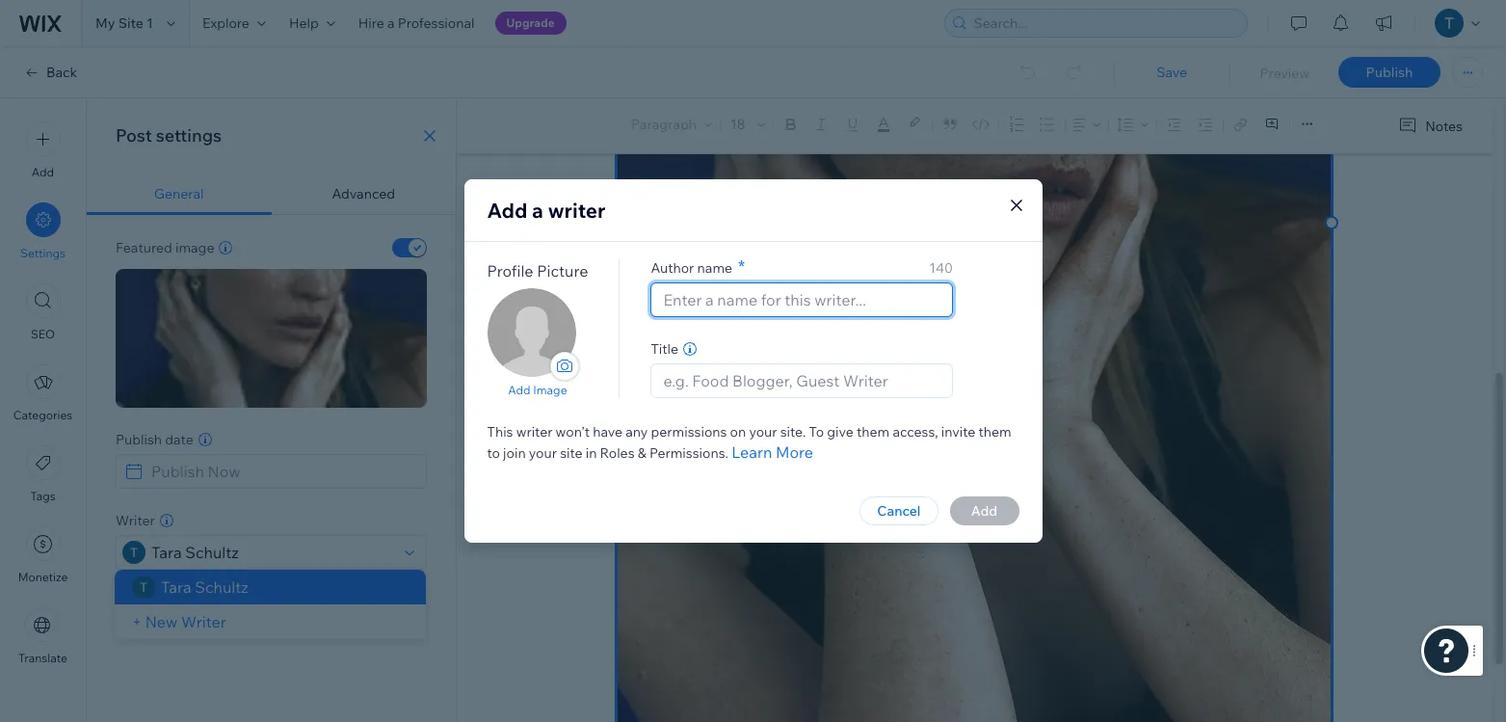 Task type: vqa. For each thing, say whether or not it's contained in the screenshot.
Back button
yes



Task type: locate. For each thing, give the bounding box(es) containing it.
post
[[116, 124, 152, 147]]

them right the give
[[857, 423, 890, 441]]

a for writer
[[532, 197, 544, 222]]

profile picture
[[487, 261, 588, 280]]

paragraph button
[[628, 111, 716, 138]]

1 horizontal spatial them
[[979, 423, 1012, 441]]

invite
[[942, 423, 976, 441]]

site
[[560, 445, 583, 462]]

paragraph
[[631, 116, 697, 133]]

cancel
[[878, 502, 921, 520]]

writer up feature
[[116, 512, 155, 529]]

1 horizontal spatial publish
[[1367, 64, 1414, 81]]

add button
[[26, 121, 60, 179]]

0 horizontal spatial them
[[857, 423, 890, 441]]

add for add a writer
[[487, 197, 528, 222]]

publish left date
[[116, 431, 162, 448]]

this writer won't have any permissions on your site. to give them access, invite them to join your site in roles & permissions.
[[487, 423, 1012, 462]]

save button
[[1133, 64, 1211, 81]]

publish date
[[116, 431, 193, 448]]

add inside add button
[[32, 165, 54, 179]]

them
[[857, 423, 890, 441], [979, 423, 1012, 441]]

tags button
[[26, 445, 60, 503]]

writer down post at the bottom left
[[181, 612, 226, 631]]

seo button
[[26, 283, 60, 341]]

publish button
[[1339, 57, 1441, 88]]

Writer field
[[146, 536, 399, 569]]

1 horizontal spatial a
[[532, 197, 544, 222]]

1 vertical spatial a
[[532, 197, 544, 222]]

writer
[[116, 512, 155, 529], [181, 612, 226, 631]]

feature
[[116, 594, 164, 611]]

+ new writer button
[[132, 610, 226, 633]]

profile
[[487, 261, 534, 280]]

a up profile picture on the left top
[[532, 197, 544, 222]]

writer up join
[[516, 423, 553, 441]]

0 vertical spatial writer
[[116, 512, 155, 529]]

0 vertical spatial a
[[387, 14, 395, 32]]

1 vertical spatial publish
[[116, 431, 162, 448]]

site
[[118, 14, 144, 32]]

a
[[387, 14, 395, 32], [532, 197, 544, 222]]

categories button
[[13, 364, 72, 422]]

publish up notes button at the top of the page
[[1367, 64, 1414, 81]]

settings
[[20, 246, 65, 260]]

publish
[[1367, 64, 1414, 81], [116, 431, 162, 448]]

writer up picture
[[548, 197, 606, 222]]

join
[[503, 445, 526, 462]]

0 vertical spatial publish
[[1367, 64, 1414, 81]]

0 horizontal spatial publish
[[116, 431, 162, 448]]

1 vertical spatial writer
[[181, 612, 226, 631]]

add
[[32, 165, 54, 179], [487, 197, 528, 222], [508, 382, 531, 397]]

add image
[[508, 382, 567, 397]]

featured image
[[116, 239, 214, 256]]

0 vertical spatial your
[[749, 423, 778, 441]]

site.
[[781, 423, 806, 441]]

publish for publish date
[[116, 431, 162, 448]]

add up profile
[[487, 197, 528, 222]]

featured
[[116, 239, 172, 256]]

image
[[175, 239, 214, 256]]

add for add image
[[508, 382, 531, 397]]

translate
[[18, 651, 67, 665]]

title
[[651, 340, 679, 358]]

add inside add image "button"
[[508, 382, 531, 397]]

categories
[[13, 408, 72, 422]]

my
[[95, 14, 115, 32]]

Search... field
[[968, 10, 1242, 37]]

tags
[[30, 489, 56, 503]]

1 vertical spatial add
[[487, 197, 528, 222]]

0 horizontal spatial writer
[[116, 512, 155, 529]]

tab list
[[87, 174, 456, 215]]

0 horizontal spatial a
[[387, 14, 395, 32]]

cancel button
[[860, 497, 938, 526]]

any
[[626, 423, 648, 441]]

1 vertical spatial writer
[[516, 423, 553, 441]]

1 vertical spatial your
[[529, 445, 557, 462]]

Publish date field
[[146, 455, 420, 488]]

this
[[487, 423, 513, 441]]

your
[[749, 423, 778, 441], [529, 445, 557, 462]]

add left image
[[508, 382, 531, 397]]

1 horizontal spatial writer
[[181, 612, 226, 631]]

professional
[[398, 14, 475, 32]]

your up the learn more
[[749, 423, 778, 441]]

0 vertical spatial add
[[32, 165, 54, 179]]

permissions
[[651, 423, 727, 441]]

Author name field
[[658, 283, 947, 316]]

them right invite
[[979, 423, 1012, 441]]

tara schultz
[[161, 577, 249, 597]]

2 vertical spatial add
[[508, 382, 531, 397]]

upgrade
[[507, 15, 555, 30]]

add up settings button
[[32, 165, 54, 179]]

your left site
[[529, 445, 557, 462]]

seo
[[31, 327, 55, 341]]

writer inside this writer won't have any permissions on your site. to give them access, invite them to join your site in roles & permissions.
[[516, 423, 553, 441]]

*
[[739, 255, 745, 277]]

a right 'hire' on the left top
[[387, 14, 395, 32]]

0 vertical spatial writer
[[548, 197, 606, 222]]

publish inside publish button
[[1367, 64, 1414, 81]]

won't
[[556, 423, 590, 441]]

in
[[586, 445, 597, 462]]

on
[[730, 423, 746, 441]]

menu
[[0, 110, 86, 677]]

writer
[[548, 197, 606, 222], [516, 423, 553, 441]]

settings
[[156, 124, 222, 147]]



Task type: describe. For each thing, give the bounding box(es) containing it.
add a writer
[[487, 197, 606, 222]]

name
[[697, 259, 733, 276]]

monetize
[[18, 570, 68, 584]]

have
[[593, 423, 623, 441]]

learn more
[[732, 443, 814, 462]]

learn
[[732, 443, 773, 462]]

+
[[132, 612, 142, 631]]

back button
[[23, 64, 77, 81]]

give
[[827, 423, 854, 441]]

writer inside button
[[181, 612, 226, 631]]

+ new writer
[[132, 612, 226, 631]]

explore
[[202, 14, 250, 32]]

general button
[[87, 174, 271, 215]]

menu containing add
[[0, 110, 86, 677]]

date
[[165, 431, 193, 448]]

help
[[289, 14, 319, 32]]

picture
[[537, 261, 588, 280]]

tara schultz option
[[115, 570, 426, 604]]

hire a professional link
[[347, 0, 486, 46]]

notes button
[[1391, 113, 1469, 139]]

image
[[533, 382, 567, 397]]

post
[[193, 594, 221, 611]]

post settings
[[116, 124, 222, 147]]

Title field
[[658, 364, 947, 397]]

1
[[147, 14, 153, 32]]

general
[[154, 185, 204, 202]]

1 them from the left
[[857, 423, 890, 441]]

roles
[[600, 445, 635, 462]]

my site 1
[[95, 14, 153, 32]]

to
[[487, 445, 500, 462]]

tara
[[161, 577, 192, 597]]

permissions.
[[650, 445, 729, 462]]

this
[[167, 594, 190, 611]]

settings button
[[20, 202, 65, 260]]

add image button
[[487, 381, 588, 398]]

new
[[145, 612, 178, 631]]

to
[[809, 423, 824, 441]]

access,
[[893, 423, 939, 441]]

a for professional
[[387, 14, 395, 32]]

feature this post
[[116, 594, 221, 611]]

save
[[1157, 64, 1188, 81]]

more
[[776, 443, 814, 462]]

author
[[651, 259, 694, 276]]

advanced
[[332, 185, 395, 202]]

tab list containing general
[[87, 174, 456, 215]]

0 horizontal spatial your
[[529, 445, 557, 462]]

monetize button
[[18, 526, 68, 584]]

author name *
[[651, 255, 745, 277]]

schultz
[[195, 577, 249, 597]]

1 horizontal spatial your
[[749, 423, 778, 441]]

notes
[[1426, 117, 1463, 134]]

add for add
[[32, 165, 54, 179]]

advanced button
[[271, 174, 456, 215]]

hire a professional
[[358, 14, 475, 32]]

2 them from the left
[[979, 423, 1012, 441]]

hire
[[358, 14, 384, 32]]

upgrade button
[[495, 12, 567, 35]]

translate button
[[18, 607, 67, 665]]

&
[[638, 445, 647, 462]]

learn more link
[[732, 441, 814, 464]]

back
[[46, 64, 77, 81]]

help button
[[278, 0, 347, 46]]

140
[[930, 259, 953, 276]]

publish for publish
[[1367, 64, 1414, 81]]



